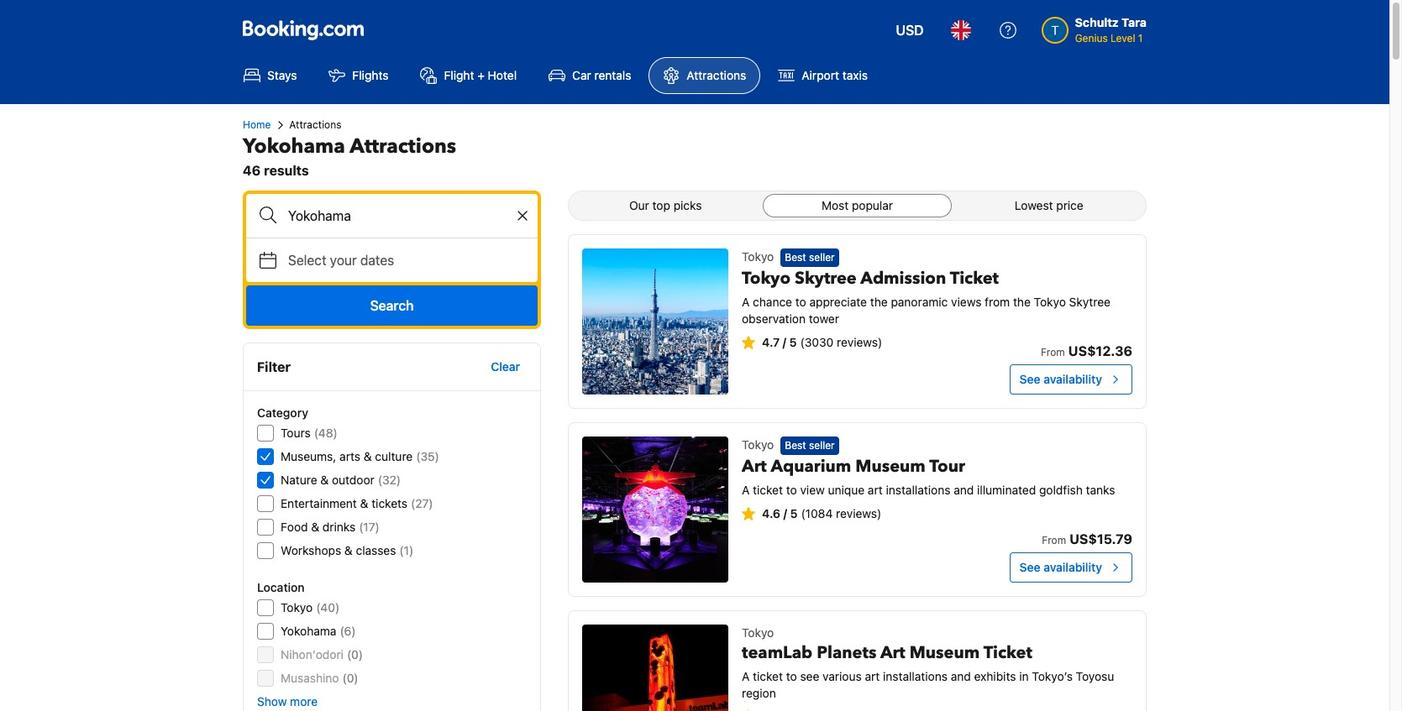 Task type: vqa. For each thing, say whether or not it's contained in the screenshot.


Task type: locate. For each thing, give the bounding box(es) containing it.
schultz
[[1075, 15, 1119, 29]]

see availability down from us$12.36
[[1020, 372, 1103, 387]]

1 vertical spatial 5
[[790, 507, 798, 521]]

1 vertical spatial yokohama
[[281, 624, 337, 639]]

picks
[[674, 198, 702, 213]]

and left exhibits
[[951, 670, 971, 684]]

best seller up "aquarium" on the right
[[785, 440, 835, 452]]

reviews)
[[837, 336, 883, 350], [836, 507, 882, 521]]

availability for art aquarium museum tour
[[1044, 561, 1103, 575]]

tour
[[930, 456, 966, 478]]

yokohama
[[243, 133, 345, 161], [281, 624, 337, 639]]

select your dates
[[288, 253, 394, 268]]

from left 'us$15.79'
[[1042, 534, 1067, 547]]

4.7
[[762, 336, 780, 350]]

workshops & classes (1)
[[281, 544, 414, 558]]

see for tokyo skytree admission ticket
[[1020, 372, 1041, 387]]

ticket up views
[[950, 268, 999, 290]]

2 availability from the top
[[1044, 561, 1103, 575]]

installations down the tour
[[886, 483, 951, 498]]

best for skytree
[[785, 252, 806, 264]]

0 vertical spatial ticket
[[753, 483, 783, 498]]

2 horizontal spatial attractions
[[687, 68, 747, 82]]

1 a from the top
[[742, 295, 750, 310]]

1 see from the top
[[1020, 372, 1041, 387]]

0 vertical spatial /
[[783, 336, 787, 350]]

2 see availability from the top
[[1020, 561, 1103, 575]]

(6)
[[340, 624, 356, 639]]

1 vertical spatial to
[[786, 483, 797, 498]]

1 seller from the top
[[809, 252, 835, 264]]

0 horizontal spatial art
[[742, 456, 767, 478]]

ticket up region
[[753, 670, 783, 684]]

stays
[[267, 68, 297, 82]]

2 best from the top
[[785, 440, 806, 452]]

& down drinks
[[345, 544, 353, 558]]

1 vertical spatial attractions
[[289, 118, 342, 131]]

to inside tokyo skytree admission ticket a chance to appreciate the panoramic views from the tokyo skytree observation tower
[[796, 295, 807, 310]]

2 see from the top
[[1020, 561, 1041, 575]]

best up chance
[[785, 252, 806, 264]]

art right planets
[[881, 642, 906, 665]]

from
[[1041, 346, 1065, 359], [1042, 534, 1067, 547]]

see for art aquarium museum tour
[[1020, 561, 1041, 575]]

0 vertical spatial to
[[796, 295, 807, 310]]

art right various
[[865, 670, 880, 684]]

0 vertical spatial see availability
[[1020, 372, 1103, 387]]

seller up "aquarium" on the right
[[809, 440, 835, 452]]

flight
[[444, 68, 474, 82]]

from
[[985, 295, 1010, 310]]

(0) down nihon'odori (0) at the bottom left of page
[[343, 671, 359, 686]]

0 vertical spatial reviews)
[[837, 336, 883, 350]]

&
[[364, 450, 372, 464], [321, 473, 329, 487], [360, 497, 369, 511], [311, 520, 319, 534], [345, 544, 353, 558]]

1 horizontal spatial the
[[1014, 295, 1031, 310]]

0 vertical spatial 5
[[790, 336, 797, 350]]

a inside 'art aquarium museum tour a ticket to view unique art installations and illuminated goldfish tanks'
[[742, 483, 750, 498]]

0 vertical spatial ticket
[[950, 268, 999, 290]]

teamlab planets art museum ticket image
[[582, 625, 729, 712]]

flight + hotel link
[[406, 57, 531, 94]]

more
[[290, 695, 318, 709]]

1 vertical spatial see
[[1020, 561, 1041, 575]]

schultz tara genius level 1
[[1075, 15, 1147, 45]]

car rentals link
[[535, 57, 646, 94]]

1
[[1139, 32, 1143, 45]]

us$15.79
[[1070, 532, 1133, 547]]

a inside tokyo skytree admission ticket a chance to appreciate the panoramic views from the tokyo skytree observation tower
[[742, 295, 750, 310]]

0 vertical spatial from
[[1041, 346, 1065, 359]]

1 vertical spatial best seller
[[785, 440, 835, 452]]

to left view
[[786, 483, 797, 498]]

art right unique
[[868, 483, 883, 498]]

& for workshops & classes
[[345, 544, 353, 558]]

installations right various
[[883, 670, 948, 684]]

the down admission
[[870, 295, 888, 310]]

/ for aquarium
[[784, 507, 787, 521]]

yokohama for yokohama
[[281, 624, 337, 639]]

see availability down from us$15.79 at the right
[[1020, 561, 1103, 575]]

& up (17)
[[360, 497, 369, 511]]

yokohama attractions 46 results
[[243, 133, 456, 178]]

0 vertical spatial availability
[[1044, 372, 1103, 387]]

0 vertical spatial museum
[[856, 456, 926, 478]]

0 vertical spatial (0)
[[347, 648, 363, 662]]

a left chance
[[742, 295, 750, 310]]

2 the from the left
[[1014, 295, 1031, 310]]

booking.com image
[[243, 20, 364, 40]]

5 right 4.7
[[790, 336, 797, 350]]

1 vertical spatial /
[[784, 507, 787, 521]]

skytree up appreciate on the right
[[795, 268, 857, 290]]

tokyo
[[742, 250, 774, 264], [742, 268, 791, 290], [1034, 295, 1066, 310], [742, 438, 774, 452], [281, 601, 313, 615], [742, 626, 774, 640]]

1 vertical spatial ticket
[[753, 670, 783, 684]]

planets
[[817, 642, 877, 665]]

admission
[[861, 268, 947, 290]]

1 vertical spatial see availability
[[1020, 561, 1103, 575]]

best up "aquarium" on the right
[[785, 440, 806, 452]]

availability down from us$15.79 at the right
[[1044, 561, 1103, 575]]

the right from
[[1014, 295, 1031, 310]]

1 vertical spatial art
[[881, 642, 906, 665]]

2 seller from the top
[[809, 440, 835, 452]]

entertainment
[[281, 497, 357, 511]]

from for tokyo skytree admission ticket
[[1041, 346, 1065, 359]]

arts
[[340, 450, 361, 464]]

(48)
[[314, 426, 338, 440]]

clear
[[491, 360, 520, 374]]

panoramic
[[891, 295, 948, 310]]

2 ticket from the top
[[753, 670, 783, 684]]

ticket up exhibits
[[984, 642, 1033, 665]]

(0)
[[347, 648, 363, 662], [343, 671, 359, 686]]

2 best seller from the top
[[785, 440, 835, 452]]

(1)
[[400, 544, 414, 558]]

1 horizontal spatial attractions
[[350, 133, 456, 161]]

2 vertical spatial a
[[742, 670, 750, 684]]

food
[[281, 520, 308, 534]]

to
[[796, 295, 807, 310], [786, 483, 797, 498], [786, 670, 797, 684]]

1 vertical spatial ticket
[[984, 642, 1033, 665]]

2 vertical spatial attractions
[[350, 133, 456, 161]]

0 vertical spatial a
[[742, 295, 750, 310]]

installations
[[886, 483, 951, 498], [883, 670, 948, 684]]

3 a from the top
[[742, 670, 750, 684]]

exhibits
[[975, 670, 1016, 684]]

yokohama (6)
[[281, 624, 356, 639]]

location
[[257, 581, 305, 595]]

0 horizontal spatial attractions
[[289, 118, 342, 131]]

2 vertical spatial to
[[786, 670, 797, 684]]

see availability
[[1020, 372, 1103, 387], [1020, 561, 1103, 575]]

1 vertical spatial and
[[951, 670, 971, 684]]

1 best seller from the top
[[785, 252, 835, 264]]

taxis
[[843, 68, 868, 82]]

views
[[951, 295, 982, 310]]

your
[[330, 253, 357, 268]]

1 horizontal spatial skytree
[[1070, 295, 1111, 310]]

a up region
[[742, 670, 750, 684]]

a left view
[[742, 483, 750, 498]]

skytree up from us$12.36
[[1070, 295, 1111, 310]]

0 vertical spatial best seller
[[785, 252, 835, 264]]

airport
[[802, 68, 840, 82]]

tokyo (40)
[[281, 601, 340, 615]]

1 vertical spatial a
[[742, 483, 750, 498]]

2 a from the top
[[742, 483, 750, 498]]

0 vertical spatial art
[[868, 483, 883, 498]]

reviews) down tower
[[837, 336, 883, 350]]

yokohama inside yokohama attractions 46 results
[[243, 133, 345, 161]]

from inside from us$15.79
[[1042, 534, 1067, 547]]

1 vertical spatial (0)
[[343, 671, 359, 686]]

0 vertical spatial yokohama
[[243, 133, 345, 161]]

genius
[[1075, 32, 1108, 45]]

1 vertical spatial installations
[[883, 670, 948, 684]]

and inside 'art aquarium museum tour a ticket to view unique art installations and illuminated goldfish tanks'
[[954, 483, 974, 498]]

art aquarium museum tour image
[[582, 437, 729, 583]]

see
[[800, 670, 820, 684]]

yokohama down tokyo (40)
[[281, 624, 337, 639]]

0 vertical spatial installations
[[886, 483, 951, 498]]

0 vertical spatial and
[[954, 483, 974, 498]]

museum up unique
[[856, 456, 926, 478]]

to left see
[[786, 670, 797, 684]]

1 horizontal spatial art
[[881, 642, 906, 665]]

1 ticket from the top
[[753, 483, 783, 498]]

dates
[[360, 253, 394, 268]]

best seller up appreciate on the right
[[785, 252, 835, 264]]

Where are you going? search field
[[246, 194, 538, 238]]

5 right 4.6
[[790, 507, 798, 521]]

tokyo inside tokyo teamlab planets art museum ticket a ticket to see various art installations and exhibits in tokyo's toyosu region
[[742, 626, 774, 640]]

(0) down the '(6)'
[[347, 648, 363, 662]]

a inside tokyo teamlab planets art museum ticket a ticket to see various art installations and exhibits in tokyo's toyosu region
[[742, 670, 750, 684]]

1 see availability from the top
[[1020, 372, 1103, 387]]

1 vertical spatial seller
[[809, 440, 835, 452]]

tokyo skytree admission ticket image
[[582, 249, 729, 395]]

0 vertical spatial art
[[742, 456, 767, 478]]

reviews) down unique
[[836, 507, 882, 521]]

art up 4.6
[[742, 456, 767, 478]]

5
[[790, 336, 797, 350], [790, 507, 798, 521]]

goldfish
[[1040, 483, 1083, 498]]

usd button
[[886, 10, 934, 50]]

1 vertical spatial availability
[[1044, 561, 1103, 575]]

installations inside 'art aquarium museum tour a ticket to view unique art installations and illuminated goldfish tanks'
[[886, 483, 951, 498]]

/ right 4.7
[[783, 336, 787, 350]]

in
[[1020, 670, 1029, 684]]

availability
[[1044, 372, 1103, 387], [1044, 561, 1103, 575]]

0 vertical spatial see
[[1020, 372, 1041, 387]]

availability down from us$12.36
[[1044, 372, 1103, 387]]

see availability for art aquarium museum tour
[[1020, 561, 1103, 575]]

and down the tour
[[954, 483, 974, 498]]

seller for aquarium
[[809, 440, 835, 452]]

/ right 4.6
[[784, 507, 787, 521]]

0 vertical spatial seller
[[809, 252, 835, 264]]

5 for skytree
[[790, 336, 797, 350]]

tickets
[[372, 497, 408, 511]]

from inside from us$12.36
[[1041, 346, 1065, 359]]

ticket inside tokyo teamlab planets art museum ticket a ticket to see various art installations and exhibits in tokyo's toyosu region
[[753, 670, 783, 684]]

attractions
[[687, 68, 747, 82], [289, 118, 342, 131], [350, 133, 456, 161]]

and
[[954, 483, 974, 498], [951, 670, 971, 684]]

installations inside tokyo teamlab planets art museum ticket a ticket to see various art installations and exhibits in tokyo's toyosu region
[[883, 670, 948, 684]]

& for food & drinks
[[311, 520, 319, 534]]

to inside 'art aquarium museum tour a ticket to view unique art installations and illuminated goldfish tanks'
[[786, 483, 797, 498]]

art inside tokyo teamlab planets art museum ticket a ticket to see various art installations and exhibits in tokyo's toyosu region
[[881, 642, 906, 665]]

ticket
[[950, 268, 999, 290], [984, 642, 1033, 665]]

ticket up 4.6
[[753, 483, 783, 498]]

a
[[742, 295, 750, 310], [742, 483, 750, 498], [742, 670, 750, 684]]

from left us$12.36
[[1041, 346, 1065, 359]]

to right chance
[[796, 295, 807, 310]]

0 vertical spatial skytree
[[795, 268, 857, 290]]

classes
[[356, 544, 396, 558]]

ticket
[[753, 483, 783, 498], [753, 670, 783, 684]]

seller up appreciate on the right
[[809, 252, 835, 264]]

1 availability from the top
[[1044, 372, 1103, 387]]

yokohama up results
[[243, 133, 345, 161]]

1 vertical spatial art
[[865, 670, 880, 684]]

& up entertainment at the bottom left of the page
[[321, 473, 329, 487]]

1 the from the left
[[870, 295, 888, 310]]

0 vertical spatial best
[[785, 252, 806, 264]]

flights
[[352, 68, 389, 82]]

nihon'odori
[[281, 648, 344, 662]]

tara
[[1122, 15, 1147, 29]]

from for art aquarium museum tour
[[1042, 534, 1067, 547]]

tokyo teamlab planets art museum ticket a ticket to see various art installations and exhibits in tokyo's toyosu region
[[742, 626, 1115, 701]]

1 vertical spatial museum
[[910, 642, 980, 665]]

museums, arts & culture (35)
[[281, 450, 439, 464]]

1 vertical spatial skytree
[[1070, 295, 1111, 310]]

museums,
[[281, 450, 336, 464]]

1 vertical spatial from
[[1042, 534, 1067, 547]]

0 horizontal spatial the
[[870, 295, 888, 310]]

nihon'odori (0)
[[281, 648, 363, 662]]

1 best from the top
[[785, 252, 806, 264]]

museum up exhibits
[[910, 642, 980, 665]]

(27)
[[411, 497, 433, 511]]

musashino (0)
[[281, 671, 359, 686]]

1 vertical spatial reviews)
[[836, 507, 882, 521]]

see
[[1020, 372, 1041, 387], [1020, 561, 1041, 575]]

1 vertical spatial best
[[785, 440, 806, 452]]

& right food
[[311, 520, 319, 534]]



Task type: describe. For each thing, give the bounding box(es) containing it.
entertainment & tickets (27)
[[281, 497, 433, 511]]

tokyo's
[[1032, 670, 1073, 684]]

results
[[264, 163, 309, 178]]

to inside tokyo teamlab planets art museum ticket a ticket to see various art installations and exhibits in tokyo's toyosu region
[[786, 670, 797, 684]]

(0) for nihon'odori (0)
[[347, 648, 363, 662]]

view
[[800, 483, 825, 498]]

illuminated
[[977, 483, 1036, 498]]

food & drinks (17)
[[281, 520, 380, 534]]

ticket inside 'art aquarium museum tour a ticket to view unique art installations and illuminated goldfish tanks'
[[753, 483, 783, 498]]

rentals
[[595, 68, 632, 82]]

see availability for tokyo skytree admission ticket
[[1020, 372, 1103, 387]]

(17)
[[359, 520, 380, 534]]

from us$12.36
[[1041, 344, 1133, 359]]

art inside tokyo teamlab planets art museum ticket a ticket to see various art installations and exhibits in tokyo's toyosu region
[[865, 670, 880, 684]]

4.7 / 5 (3030 reviews)
[[762, 336, 883, 350]]

& for nature & outdoor
[[321, 473, 329, 487]]

(1084
[[801, 507, 833, 521]]

art aquarium museum tour a ticket to view unique art installations and illuminated goldfish tanks
[[742, 456, 1116, 498]]

outdoor
[[332, 473, 375, 487]]

& for entertainment & tickets
[[360, 497, 369, 511]]

availability for tokyo skytree admission ticket
[[1044, 372, 1103, 387]]

art inside 'art aquarium museum tour a ticket to view unique art installations and illuminated goldfish tanks'
[[742, 456, 767, 478]]

chance
[[753, 295, 793, 310]]

5 for aquarium
[[790, 507, 798, 521]]

attractions link
[[649, 57, 761, 94]]

attractions inside yokohama attractions 46 results
[[350, 133, 456, 161]]

a for art
[[742, 483, 750, 498]]

flight + hotel
[[444, 68, 517, 82]]

home link
[[243, 118, 271, 133]]

car rentals
[[572, 68, 632, 82]]

region
[[742, 687, 776, 701]]

best seller for aquarium
[[785, 440, 835, 452]]

search button
[[246, 286, 538, 326]]

(0) for musashino (0)
[[343, 671, 359, 686]]

tokyo skytree admission ticket a chance to appreciate the panoramic views from the tokyo skytree observation tower
[[742, 268, 1111, 326]]

yokohama for yokohama attractions
[[243, 133, 345, 161]]

and inside tokyo teamlab planets art museum ticket a ticket to see various art installations and exhibits in tokyo's toyosu region
[[951, 670, 971, 684]]

0 vertical spatial attractions
[[687, 68, 747, 82]]

best for aquarium
[[785, 440, 806, 452]]

show more
[[257, 695, 318, 709]]

(40)
[[316, 601, 340, 615]]

to for skytree
[[796, 295, 807, 310]]

drinks
[[323, 520, 356, 534]]

46
[[243, 163, 261, 178]]

musashino
[[281, 671, 339, 686]]

lowest
[[1015, 198, 1053, 213]]

museum inside 'art aquarium museum tour a ticket to view unique art installations and illuminated goldfish tanks'
[[856, 456, 926, 478]]

your account menu schultz tara genius level 1 element
[[1042, 8, 1154, 46]]

a for tokyo
[[742, 295, 750, 310]]

museum inside tokyo teamlab planets art museum ticket a ticket to see various art installations and exhibits in tokyo's toyosu region
[[910, 642, 980, 665]]

price
[[1057, 198, 1084, 213]]

(35)
[[416, 450, 439, 464]]

best seller for skytree
[[785, 252, 835, 264]]

ticket inside tokyo skytree admission ticket a chance to appreciate the panoramic views from the tokyo skytree observation tower
[[950, 268, 999, 290]]

various
[[823, 670, 862, 684]]

appreciate
[[810, 295, 867, 310]]

0 horizontal spatial skytree
[[795, 268, 857, 290]]

stays link
[[229, 57, 311, 94]]

most
[[822, 198, 849, 213]]

home
[[243, 118, 271, 131]]

& right the arts
[[364, 450, 372, 464]]

tours
[[281, 426, 311, 440]]

car
[[572, 68, 591, 82]]

observation
[[742, 312, 806, 326]]

tower
[[809, 312, 840, 326]]

lowest price
[[1015, 198, 1084, 213]]

toyosu
[[1076, 670, 1115, 684]]

usd
[[896, 23, 924, 38]]

(32)
[[378, 473, 401, 487]]

reviews) for museum
[[836, 507, 882, 521]]

reviews) for admission
[[837, 336, 883, 350]]

airport taxis
[[802, 68, 868, 82]]

art inside 'art aquarium museum tour a ticket to view unique art installations and illuminated goldfish tanks'
[[868, 483, 883, 498]]

hotel
[[488, 68, 517, 82]]

4.6
[[762, 507, 781, 521]]

from us$15.79
[[1042, 532, 1133, 547]]

/ for skytree
[[783, 336, 787, 350]]

category
[[257, 406, 308, 420]]

popular
[[852, 198, 893, 213]]

our
[[629, 198, 649, 213]]

flights link
[[315, 57, 403, 94]]

tours (48)
[[281, 426, 338, 440]]

4.6 / 5 (1084 reviews)
[[762, 507, 882, 521]]

ticket inside tokyo teamlab planets art museum ticket a ticket to see various art installations and exhibits in tokyo's toyosu region
[[984, 642, 1033, 665]]

seller for skytree
[[809, 252, 835, 264]]

culture
[[375, 450, 413, 464]]

most popular
[[822, 198, 893, 213]]

to for aquarium
[[786, 483, 797, 498]]

select
[[288, 253, 327, 268]]

unique
[[828, 483, 865, 498]]

nature
[[281, 473, 317, 487]]

workshops
[[281, 544, 341, 558]]

(3030
[[801, 336, 834, 350]]

aquarium
[[771, 456, 852, 478]]

filter
[[257, 360, 291, 375]]



